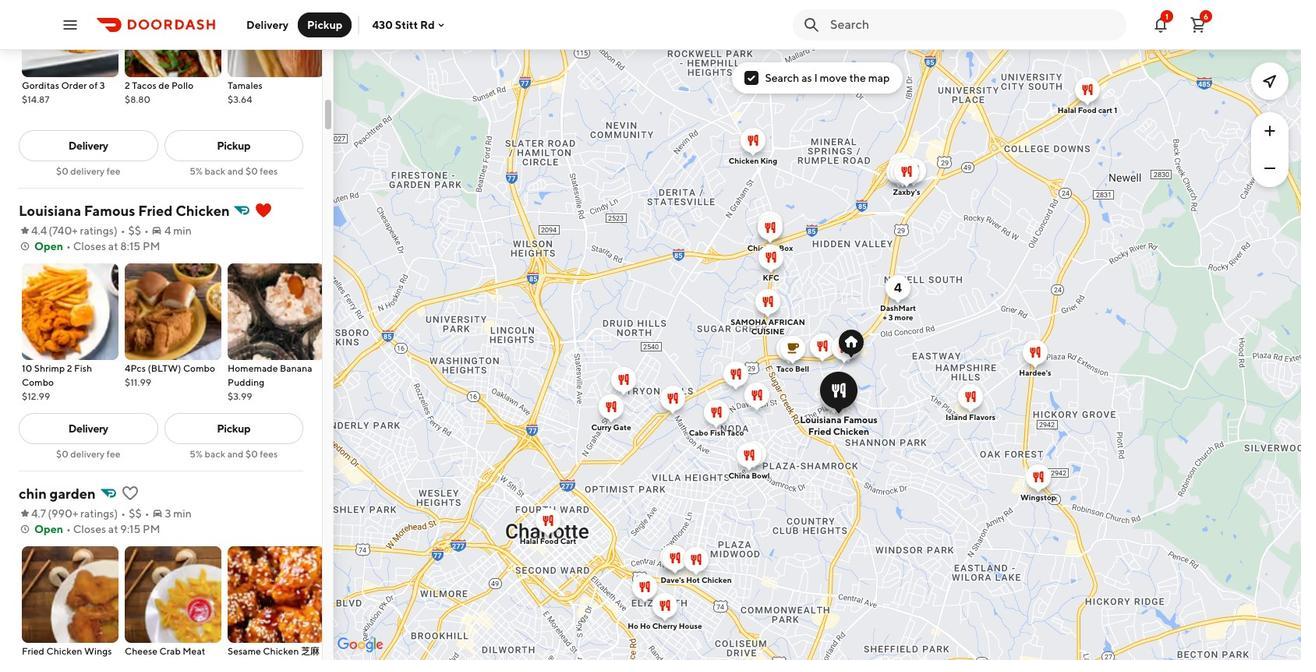 Task type: vqa. For each thing, say whether or not it's contained in the screenshot.
1st Pickup link from the top
yes



Task type: locate. For each thing, give the bounding box(es) containing it.
1 vertical spatial at
[[108, 523, 118, 536]]

dave's
[[660, 575, 684, 584], [660, 575, 684, 584]]

fee up ( 990+ ratings )
[[107, 448, 120, 460]]

0 vertical spatial $0 delivery fee
[[56, 165, 120, 177]]

delivery left pickup button
[[246, 18, 289, 31]]

closes down ( 990+ ratings )
[[73, 523, 106, 536]]

$0 delivery fee
[[56, 165, 120, 177], [56, 448, 120, 460]]

0 vertical spatial • $$
[[121, 225, 141, 237]]

5% back and $0 fees up "click to remove this store from your saved list" image
[[190, 165, 278, 177]]

pickup right the delivery button
[[307, 18, 343, 31]]

0 vertical spatial combo
[[183, 363, 215, 374]]

ratings for garden
[[80, 508, 114, 520]]

3 inside gorditas order of 3 $14.87
[[100, 80, 105, 91]]

$$ up 8:15
[[128, 225, 141, 237]]

ratings for famous
[[80, 225, 114, 237]]

• down the 990+ on the left of page
[[66, 523, 71, 536]]

average rating of 4.4 out of 5 element
[[19, 223, 47, 239]]

• up 9:15 at the bottom left
[[121, 508, 126, 520]]

$0 up chin garden in the left of the page
[[56, 448, 68, 460]]

zaxby's
[[893, 187, 920, 196], [893, 187, 920, 196]]

0 vertical spatial 2
[[125, 80, 130, 91]]

2 at from the top
[[108, 523, 118, 536]]

0 vertical spatial at
[[108, 240, 118, 253]]

delivery for first pickup link from the top
[[68, 140, 108, 152]]

) up open • closes at 9:15 pm
[[114, 508, 118, 520]]

halal food cart 1
[[1058, 105, 1117, 114], [1058, 105, 1117, 114]]

delivery link
[[19, 130, 158, 161], [19, 413, 158, 444]]

1 vertical spatial $$
[[129, 508, 142, 520]]

2 pickup link from the top
[[164, 413, 303, 444]]

1 vertical spatial closes
[[73, 523, 106, 536]]

delivery up ( 740+ ratings ) in the top of the page
[[70, 165, 105, 177]]

)
[[114, 225, 117, 237], [114, 508, 118, 520]]

2 open from the top
[[34, 523, 63, 536]]

1 vertical spatial 5% back and $0 fees
[[190, 448, 278, 460]]

6 button
[[1183, 9, 1214, 40]]

1 vertical spatial pickup link
[[164, 413, 303, 444]]

1 5% from the top
[[190, 165, 203, 177]]

delivery
[[246, 18, 289, 31], [68, 140, 108, 152], [68, 423, 108, 435]]

5% up 3 min
[[190, 448, 203, 460]]

chin
[[19, 486, 47, 502]]

0 vertical spatial pickup link
[[164, 130, 303, 161]]

delivery link down the 10 shrimp  2 fish combo $12.99
[[19, 413, 158, 444]]

1 vertical spatial delivery
[[70, 448, 105, 460]]

0 vertical spatial delivery
[[70, 165, 105, 177]]

0 vertical spatial min
[[173, 225, 192, 237]]

1 vertical spatial combo
[[22, 377, 54, 388]]

0 vertical spatial ratings
[[80, 225, 114, 237]]

0 horizontal spatial combo
[[22, 377, 54, 388]]

• up 8:15
[[121, 225, 125, 237]]

crab
[[160, 646, 181, 657]]

2 min from the top
[[173, 508, 192, 520]]

1 horizontal spatial combo
[[183, 363, 215, 374]]

2
[[125, 80, 130, 91], [67, 363, 72, 374]]

gorditas
[[22, 80, 59, 91]]

pm for garden
[[143, 523, 160, 536]]

0 vertical spatial (
[[49, 225, 52, 237]]

closes down ( 740+ ratings ) in the top of the page
[[73, 240, 106, 253]]

430 stitt rd
[[372, 18, 435, 31]]

fried
[[138, 203, 173, 219], [808, 425, 831, 437], [808, 425, 831, 437], [22, 646, 44, 657], [125, 660, 147, 660]]

) up open • closes at 8:15 pm
[[114, 225, 117, 237]]

pickup for pickup button
[[307, 18, 343, 31]]

cherry
[[652, 621, 677, 630], [652, 621, 677, 630]]

cabo fish taco
[[689, 428, 744, 437], [689, 428, 744, 437]]

1 $0 delivery fee from the top
[[56, 165, 120, 177]]

fee up ( 740+ ratings ) in the top of the page
[[107, 165, 120, 177]]

fees down homemade banana pudding $3.99
[[260, 448, 278, 460]]

halal food cart
[[519, 536, 576, 545], [519, 536, 576, 545]]

open down the 4.4
[[34, 240, 63, 253]]

chicken inside sesame chicken 芝麻 鸡
[[263, 646, 299, 657]]

the
[[850, 72, 866, 84]]

hot
[[686, 575, 700, 584], [686, 575, 700, 584]]

1 vertical spatial pm
[[143, 523, 160, 536]]

2 inside the 10 shrimp  2 fish combo $12.99
[[67, 363, 72, 374]]

2 delivery link from the top
[[19, 413, 158, 444]]

( right the 4.7
[[48, 508, 51, 520]]

cabo
[[689, 428, 708, 437], [689, 428, 708, 437]]

Search as I move the map checkbox
[[745, 71, 759, 85]]

2 right shrimp at the bottom
[[67, 363, 72, 374]]

house
[[679, 621, 702, 630], [679, 621, 702, 630]]

pickup
[[307, 18, 343, 31], [217, 140, 250, 152], [217, 423, 250, 435]]

dave's hot chicken
[[660, 575, 731, 584], [660, 575, 731, 584]]

5% back and $0 fees down $3.99
[[190, 448, 278, 460]]

1 vertical spatial • $$
[[121, 508, 142, 520]]

5% back and $0 fees for first pickup link from the top
[[190, 165, 278, 177]]

delivery
[[70, 165, 105, 177], [70, 448, 105, 460]]

5% up "4 min"
[[190, 165, 203, 177]]

combo up $12.99
[[22, 377, 54, 388]]

9:15
[[120, 523, 141, 536]]

0 vertical spatial and
[[227, 165, 244, 177]]

芝麻
[[301, 646, 320, 657]]

$8.80
[[125, 94, 151, 105]]

1 vertical spatial and
[[227, 448, 244, 460]]

pickup down $3.64
[[217, 140, 250, 152]]

1 closes from the top
[[73, 240, 106, 253]]

zoom out image
[[1261, 159, 1280, 178]]

0 vertical spatial open
[[34, 240, 63, 253]]

0 vertical spatial back
[[205, 165, 225, 177]]

2 and from the top
[[227, 448, 244, 460]]

0 vertical spatial $$
[[128, 225, 141, 237]]

pickup button
[[298, 12, 352, 37]]

combo right (bltw)
[[183, 363, 215, 374]]

2 vertical spatial pickup
[[217, 423, 250, 435]]

pickup inside button
[[307, 18, 343, 31]]

delivery down gorditas order of 3 $14.87
[[68, 140, 108, 152]]

fee
[[107, 165, 120, 177], [107, 448, 120, 460]]

1 vertical spatial 5%
[[190, 448, 203, 460]]

fees up "click to remove this store from your saved list" image
[[260, 165, 278, 177]]

box
[[779, 243, 793, 252], [779, 243, 793, 252]]

4pcs (bltw) combo $11.99
[[125, 363, 215, 388]]

$0 down $3.99
[[246, 448, 258, 460]]

5% for first pickup link from the bottom of the page
[[190, 448, 203, 460]]

0 vertical spatial 5% back and $0 fees
[[190, 165, 278, 177]]

homemade banana pudding image
[[228, 264, 324, 360]]

fees
[[260, 165, 278, 177], [260, 448, 278, 460]]

1 open from the top
[[34, 240, 63, 253]]

ratings
[[80, 225, 114, 237], [80, 508, 114, 520]]

( right the 4.4
[[49, 225, 52, 237]]

pickup link
[[164, 130, 303, 161], [164, 413, 303, 444]]

african
[[768, 317, 805, 326], [768, 317, 805, 326]]

$0 delivery fee up ( 740+ ratings ) in the top of the page
[[56, 165, 120, 177]]

and down $3.64
[[227, 165, 244, 177]]

0 vertical spatial )
[[114, 225, 117, 237]]

1
[[1166, 11, 1169, 21], [1114, 105, 1117, 114], [1114, 105, 1117, 114]]

ratings up open • closes at 8:15 pm
[[80, 225, 114, 237]]

6
[[1204, 11, 1209, 21]]

recenter the map image
[[1261, 72, 1280, 90]]

fried inside fried chicken wings (3)鸡翅
[[22, 646, 44, 657]]

0 vertical spatial 5%
[[190, 165, 203, 177]]

chicken king
[[728, 156, 777, 165], [728, 156, 777, 165]]

at for famous
[[108, 240, 118, 253]]

$$ for garden
[[129, 508, 142, 520]]

and
[[227, 165, 244, 177], [227, 448, 244, 460]]

2 inside 2 tacos de pollo $8.80
[[125, 80, 130, 91]]

1 vertical spatial ratings
[[80, 508, 114, 520]]

1 5% back and $0 fees from the top
[[190, 165, 278, 177]]

fried inside cheese crab meat fried wonton 炸蟹
[[125, 660, 147, 660]]

( for louisiana
[[49, 225, 52, 237]]

1 vertical spatial delivery link
[[19, 413, 158, 444]]

and down $3.99
[[227, 448, 244, 460]]

2 back from the top
[[205, 448, 225, 460]]

0 vertical spatial delivery
[[246, 18, 289, 31]]

china
[[728, 471, 750, 480], [728, 471, 750, 480]]

cheese crab meat fried wonton 炸蟹肉云吞(8) image
[[125, 547, 221, 643]]

1 delivery link from the top
[[19, 130, 158, 161]]

1 vertical spatial $0 delivery fee
[[56, 448, 120, 460]]

• $$ up 8:15
[[121, 225, 141, 237]]

0 vertical spatial pm
[[143, 240, 160, 253]]

0 horizontal spatial 2
[[67, 363, 72, 374]]

pickup link down $3.64
[[164, 130, 303, 161]]

0 vertical spatial closes
[[73, 240, 106, 253]]

2 5% back and $0 fees from the top
[[190, 448, 278, 460]]

2 vertical spatial delivery
[[68, 423, 108, 435]]

0 vertical spatial delivery link
[[19, 130, 158, 161]]

1 and from the top
[[227, 165, 244, 177]]

(
[[49, 225, 52, 237], [48, 508, 51, 520]]

5%
[[190, 165, 203, 177], [190, 448, 203, 460]]

1 vertical spatial fees
[[260, 448, 278, 460]]

$$
[[128, 225, 141, 237], [129, 508, 142, 520]]

2 $0 delivery fee from the top
[[56, 448, 120, 460]]

delivery link for first pickup link from the bottom of the page
[[19, 413, 158, 444]]

back
[[205, 165, 225, 177], [205, 448, 225, 460]]

Store search: begin typing to search for stores available on DoorDash text field
[[830, 16, 1117, 33]]

pickup for first pickup link from the top
[[217, 140, 250, 152]]

4
[[165, 225, 171, 237]]

$0 up "click to remove this store from your saved list" image
[[246, 165, 258, 177]]

0 vertical spatial fee
[[107, 165, 120, 177]]

pm right 8:15
[[143, 240, 160, 253]]

$0 delivery fee up garden
[[56, 448, 120, 460]]

1 horizontal spatial 2
[[125, 80, 130, 91]]

• $$ up 9:15 at the bottom left
[[121, 508, 142, 520]]

pm
[[143, 240, 160, 253], [143, 523, 160, 536]]

combo
[[183, 363, 215, 374], [22, 377, 54, 388]]

2 5% from the top
[[190, 448, 203, 460]]

fish
[[74, 363, 92, 374], [710, 428, 725, 437], [710, 428, 725, 437]]

delivery up garden
[[70, 448, 105, 460]]

chin garden
[[19, 486, 96, 502]]

10 shrimp  2 fish combo image
[[22, 264, 119, 360]]

1 vertical spatial back
[[205, 448, 225, 460]]

louisiana
[[19, 203, 81, 219], [800, 414, 841, 425], [800, 414, 841, 425]]

pickup link down $3.99
[[164, 413, 303, 444]]

and for first pickup link from the bottom of the page
[[227, 448, 244, 460]]

5% back and $0 fees
[[190, 165, 278, 177], [190, 448, 278, 460]]

2 fees from the top
[[260, 448, 278, 460]]

gate
[[613, 422, 631, 432], [613, 422, 631, 432]]

map region
[[273, 29, 1301, 660]]

tamales
[[228, 80, 263, 91]]

1 back from the top
[[205, 165, 225, 177]]

1 vertical spatial pickup
[[217, 140, 250, 152]]

1 vertical spatial delivery
[[68, 140, 108, 152]]

at left 8:15
[[108, 240, 118, 253]]

delivery inside button
[[246, 18, 289, 31]]

open down the 4.7
[[34, 523, 63, 536]]

pm right 9:15 at the bottom left
[[143, 523, 160, 536]]

1 fee from the top
[[107, 165, 120, 177]]

curry
[[591, 422, 611, 432], [591, 422, 611, 432]]

1 vertical spatial 2
[[67, 363, 72, 374]]

delivery down the 10 shrimp  2 fish combo $12.99
[[68, 423, 108, 435]]

4.4
[[31, 225, 47, 237]]

dashmart
[[880, 303, 916, 312], [880, 303, 916, 312]]

rd
[[420, 18, 435, 31]]

1 vertical spatial fee
[[107, 448, 120, 460]]

• left 3 min
[[145, 508, 149, 520]]

delivery link down gorditas order of 3 $14.87
[[19, 130, 158, 161]]

powered by google image
[[338, 638, 384, 653]]

open • closes at 8:15 pm
[[34, 240, 160, 253]]

cuisine
[[751, 326, 784, 336], [751, 326, 784, 336]]

hardee's
[[1019, 368, 1051, 377], [1019, 368, 1051, 377]]

1 fees from the top
[[260, 165, 278, 177]]

closes for famous
[[73, 240, 106, 253]]

open for chin
[[34, 523, 63, 536]]

2 closes from the top
[[73, 523, 106, 536]]

pm for famous
[[143, 240, 160, 253]]

1 at from the top
[[108, 240, 118, 253]]

search
[[765, 72, 800, 84]]

famous
[[84, 203, 135, 219], [843, 414, 877, 425], [843, 414, 877, 425]]

pickup down $3.99
[[217, 423, 250, 435]]

1 vertical spatial min
[[173, 508, 192, 520]]

430 stitt rd button
[[372, 18, 447, 31]]

$$ up 9:15 at the bottom left
[[129, 508, 142, 520]]

( for chin
[[48, 508, 51, 520]]

at left 9:15 at the bottom left
[[108, 523, 118, 536]]

0 vertical spatial fees
[[260, 165, 278, 177]]

ratings up open • closes at 9:15 pm
[[80, 508, 114, 520]]

0 vertical spatial pickup
[[307, 18, 343, 31]]

鸡
[[228, 660, 237, 660]]

1 vertical spatial open
[[34, 523, 63, 536]]

• $$ for famous
[[121, 225, 141, 237]]

min
[[173, 225, 192, 237], [173, 508, 192, 520]]

1 min from the top
[[173, 225, 192, 237]]

2 left tacos
[[125, 80, 130, 91]]

4.7
[[31, 508, 46, 520]]

island flavors
[[945, 412, 995, 421], [945, 412, 995, 421]]

more
[[894, 312, 913, 322], [894, 312, 913, 322]]

and for first pickup link from the top
[[227, 165, 244, 177]]

ho
[[628, 621, 638, 630], [628, 621, 638, 630], [640, 621, 651, 630], [640, 621, 651, 630]]

cart
[[560, 536, 576, 545], [560, 536, 576, 545]]

1 vertical spatial (
[[48, 508, 51, 520]]

1 vertical spatial )
[[114, 508, 118, 520]]



Task type: describe. For each thing, give the bounding box(es) containing it.
average rating of 4.7 out of 5 element
[[19, 506, 46, 522]]

$0 up 740+ at the left top
[[56, 165, 68, 177]]

combo inside 4pcs (bltw) combo $11.99
[[183, 363, 215, 374]]

cheese
[[125, 646, 158, 657]]

open • closes at 9:15 pm
[[34, 523, 160, 536]]

2 delivery from the top
[[70, 448, 105, 460]]

) for garden
[[114, 508, 118, 520]]

( 740+ ratings )
[[49, 225, 117, 237]]

banana
[[280, 363, 312, 374]]

de
[[158, 80, 170, 91]]

2 items, open order cart image
[[1189, 15, 1208, 34]]

4pcs
[[125, 363, 146, 374]]

closes for garden
[[73, 523, 106, 536]]

1 pickup link from the top
[[164, 130, 303, 161]]

3 min
[[165, 508, 192, 520]]

tacos
[[132, 80, 157, 91]]

$0 delivery fee for first pickup link from the bottom of the page
[[56, 448, 120, 460]]

chicken inside fried chicken wings (3)鸡翅
[[46, 646, 82, 657]]

990+
[[51, 508, 78, 520]]

delivery for first pickup link from the bottom of the page
[[68, 423, 108, 435]]

meat
[[183, 646, 205, 657]]

(3)鸡翅
[[22, 660, 53, 660]]

delivery button
[[237, 12, 298, 37]]

2 fee from the top
[[107, 448, 120, 460]]

click to remove this store from your saved list image
[[255, 201, 273, 220]]

$11.99
[[125, 377, 151, 388]]

fried chicken wings (3)鸡翅
[[22, 646, 112, 660]]

i
[[814, 72, 818, 84]]

stitt
[[395, 18, 418, 31]]

• left '4'
[[144, 225, 149, 237]]

• down 740+ at the left top
[[66, 240, 71, 253]]

fried chicken wings (3)鸡翅 button
[[22, 547, 119, 660]]

1 delivery from the top
[[70, 165, 105, 177]]

10
[[22, 363, 32, 374]]

pickup for first pickup link from the bottom of the page
[[217, 423, 250, 435]]

$3.99
[[228, 391, 252, 402]]

4 min
[[165, 225, 192, 237]]

open menu image
[[61, 15, 80, 34]]

search as i move the map
[[765, 72, 890, 84]]

5% back and $0 fees for first pickup link from the bottom of the page
[[190, 448, 278, 460]]

$14.87
[[22, 94, 50, 105]]

4pcs (bltw) combo image
[[125, 264, 221, 360]]

open for louisiana
[[34, 240, 63, 253]]

zoom in image
[[1261, 122, 1280, 140]]

gorditas order of 3 $14.87
[[22, 80, 105, 105]]

garden
[[50, 486, 96, 502]]

shrimp
[[34, 363, 65, 374]]

fish inside the 10 shrimp  2 fish combo $12.99
[[74, 363, 92, 374]]

$3.64
[[228, 94, 252, 105]]

sesame chicken 芝麻鸡 image
[[228, 547, 324, 643]]

of
[[89, 80, 98, 91]]

min for louisiana famous fried chicken
[[173, 225, 192, 237]]

sesame
[[228, 646, 261, 657]]

delivery link for first pickup link from the top
[[19, 130, 158, 161]]

fried chicken wings (3)鸡翅 image
[[22, 547, 119, 643]]

• $$ for garden
[[121, 508, 142, 520]]

(bltw)
[[148, 363, 181, 374]]

as
[[802, 72, 812, 84]]

back for first pickup link from the bottom of the page
[[205, 448, 225, 460]]

wings
[[84, 646, 112, 657]]

8:15
[[120, 240, 140, 253]]

tamales $3.64
[[228, 80, 263, 105]]

) for famous
[[114, 225, 117, 237]]

2 tacos de pollo $8.80
[[125, 80, 194, 105]]

order
[[61, 80, 87, 91]]

430
[[372, 18, 393, 31]]

5% for first pickup link from the top
[[190, 165, 203, 177]]

fees for first pickup link from the bottom of the page
[[260, 448, 278, 460]]

min for chin garden
[[173, 508, 192, 520]]

fees for first pickup link from the top
[[260, 165, 278, 177]]

back for first pickup link from the top
[[205, 165, 225, 177]]

sesame chicken 芝麻 鸡
[[228, 646, 320, 660]]

pollo
[[171, 80, 194, 91]]

$$ for famous
[[128, 225, 141, 237]]

( 990+ ratings )
[[48, 508, 118, 520]]

click to add this store to your saved list image
[[120, 484, 139, 503]]

at for garden
[[108, 523, 118, 536]]

740+
[[52, 225, 78, 237]]

10 shrimp  2 fish combo $12.99
[[22, 363, 92, 402]]

notification bell image
[[1152, 15, 1170, 34]]

sesame chicken 芝麻 鸡 button
[[228, 547, 324, 660]]

$0 delivery fee for first pickup link from the top
[[56, 165, 120, 177]]

cheese crab meat fried wonton 炸蟹
[[125, 646, 215, 660]]

combo inside the 10 shrimp  2 fish combo $12.99
[[22, 377, 54, 388]]

$12.99
[[22, 391, 50, 402]]

homemade banana pudding $3.99
[[228, 363, 312, 402]]

pudding
[[228, 377, 265, 388]]

homemade
[[228, 363, 278, 374]]

map
[[868, 72, 890, 84]]

move
[[820, 72, 847, 84]]

wonton
[[149, 660, 185, 660]]

cheese crab meat fried wonton 炸蟹 button
[[125, 547, 221, 660]]



